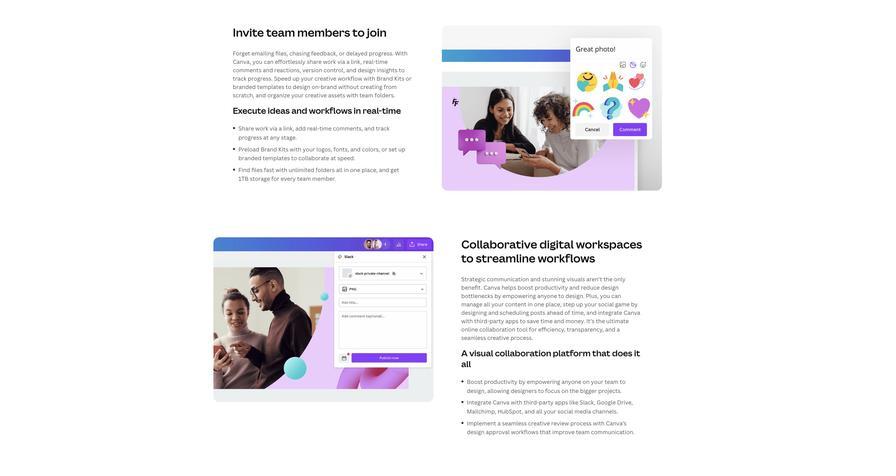 Task type: vqa. For each thing, say whether or not it's contained in the screenshot.
skills
no



Task type: describe. For each thing, give the bounding box(es) containing it.
productivity inside strategic communication and stunning visuals aren't the only benefit. canva helps boost productivity and reduce design bottlenecks by empowering anyone to design. plus, you can manage all your content in one place, step up your social game by designing and scheduling posts ahead of time, and integrate canva with third-party apps to save time and money. it's the ultimate online collaboration tool for efficiency, transparency, and a seamless creative process.
[[535, 284, 568, 292]]

collaborative
[[461, 237, 537, 252]]

fast
[[264, 166, 274, 174]]

workspaces
[[576, 237, 642, 252]]

time inside share work via a link, add real-time comments, and track progress at any stage.
[[320, 125, 332, 133]]

1 vertical spatial canva
[[624, 309, 641, 317]]

and down ahead
[[554, 318, 564, 325]]

it
[[634, 348, 640, 359]]

for inside find files fast with unlimited folders all in one place, and get 1tb storage for every team member.
[[272, 175, 279, 183]]

1 vertical spatial real-
[[363, 105, 382, 116]]

share
[[239, 125, 254, 133]]

unlimited
[[289, 166, 314, 174]]

team inside boost productivity by empowering anyone on your team to design, allowing designers to focus on the bigger projects.
[[605, 379, 619, 386]]

that inside a visual collaboration platform that does it all
[[593, 348, 611, 359]]

bigger
[[580, 388, 597, 395]]

real- inside share work via a link, add real-time comments, and track progress at any stage.
[[307, 125, 320, 133]]

implement a seamless creative review process with canva's design approval workflows that improve team communication.
[[467, 420, 635, 437]]

team inside forget emailing files, chasing feedback, or delayed progress. with canva, you can effortlessly share work via a link, real-time comments and reactions, version control, and design insights to track progress. speed up your creative workflow with brand kits or branded templates to design on-brand without creating from scratch, and organize your creative assets with team folders.
[[360, 92, 373, 99]]

bottlenecks
[[461, 292, 493, 300]]

ideas
[[268, 105, 290, 116]]

design inside implement a seamless creative review process with canva's design approval workflows that improve team communication.
[[467, 429, 485, 437]]

manage
[[461, 301, 483, 309]]

allowing
[[488, 388, 510, 395]]

and inside find files fast with unlimited folders all in one place, and get 1tb storage for every team member.
[[379, 166, 389, 174]]

up inside forget emailing files, chasing feedback, or delayed progress. with canva, you can effortlessly share work via a link, real-time comments and reactions, version control, and design insights to track progress. speed up your creative workflow with brand kits or branded templates to design on-brand without creating from scratch, and organize your creative assets with team folders.
[[293, 75, 300, 83]]

1 horizontal spatial progress.
[[369, 50, 394, 57]]

track inside share work via a link, add real-time comments, and track progress at any stage.
[[376, 125, 390, 133]]

team up files,
[[266, 25, 295, 40]]

up inside preload brand kits with your logos, fonts, and colors, or set up branded templates to collaborate at speed.
[[399, 146, 406, 153]]

step
[[563, 301, 575, 309]]

projects.
[[598, 388, 622, 395]]

time inside strategic communication and stunning visuals aren't the only benefit. canva helps boost productivity and reduce design bottlenecks by empowering anyone to design. plus, you can manage all your content in one place, step up your social game by designing and scheduling posts ahead of time, and integrate canva with third-party apps to save time and money. it's the ultimate online collaboration tool for efficiency, transparency, and a seamless creative process.
[[541, 318, 553, 325]]

and down ultimate
[[605, 326, 616, 334]]

a inside implement a seamless creative review process with canva's design approval workflows that improve team communication.
[[498, 420, 501, 428]]

forget emailing files, chasing feedback, or delayed progress. with canva, you can effortlessly share work via a link, real-time comments and reactions, version control, and design insights to track progress. speed up your creative workflow with brand kits or branded templates to design on-brand without creating from scratch, and organize your creative assets with team folders.
[[233, 50, 412, 99]]

up inside strategic communication and stunning visuals aren't the only benefit. canva helps boost productivity and reduce design bottlenecks by empowering anyone to design. plus, you can manage all your content in one place, step up your social game by designing and scheduling posts ahead of time, and integrate canva with third-party apps to save time and money. it's the ultimate online collaboration tool for efficiency, transparency, and a seamless creative process.
[[576, 301, 583, 309]]

find files fast with unlimited folders all in one place, and get 1tb storage for every team member.
[[239, 166, 399, 183]]

1tb
[[239, 175, 249, 183]]

find
[[239, 166, 250, 174]]

and up 'it's'
[[587, 309, 597, 317]]

at inside preload brand kits with your logos, fonts, and colors, or set up branded templates to collaborate at speed.
[[331, 155, 336, 162]]

templates inside preload brand kits with your logos, fonts, and colors, or set up branded templates to collaborate at speed.
[[263, 155, 290, 162]]

execute ideas and workflows in real-time
[[233, 105, 401, 116]]

money.
[[566, 318, 585, 325]]

colors,
[[362, 146, 380, 153]]

2 horizontal spatial by
[[631, 301, 638, 309]]

place, inside strategic communication and stunning visuals aren't the only benefit. canva helps boost productivity and reduce design bottlenecks by empowering anyone to design. plus, you can manage all your content in one place, step up your social game by designing and scheduling posts ahead of time, and integrate canva with third-party apps to save time and money. it's the ultimate online collaboration tool for efficiency, transparency, and a seamless creative process.
[[546, 301, 562, 309]]

with
[[395, 50, 408, 57]]

any
[[270, 134, 280, 142]]

stickers image
[[442, 26, 662, 191]]

1 vertical spatial progress.
[[248, 75, 273, 83]]

your inside boost productivity by empowering anyone on your team to design, allowing designers to focus on the bigger projects.
[[591, 379, 604, 386]]

with inside preload brand kits with your logos, fonts, and colors, or set up branded templates to collaborate at speed.
[[290, 146, 302, 153]]

collaborate
[[298, 155, 329, 162]]

of
[[565, 309, 570, 317]]

drive,
[[617, 399, 633, 407]]

via inside share work via a link, add real-time comments, and track progress at any stage.
[[270, 125, 277, 133]]

review
[[552, 420, 569, 428]]

can inside strategic communication and stunning visuals aren't the only benefit. canva helps boost productivity and reduce design bottlenecks by empowering anyone to design. plus, you can manage all your content in one place, step up your social game by designing and scheduling posts ahead of time, and integrate canva with third-party apps to save time and money. it's the ultimate online collaboration tool for efficiency, transparency, and a seamless creative process.
[[612, 292, 621, 300]]

and down emailing
[[263, 66, 273, 74]]

preload
[[239, 146, 259, 153]]

tool
[[517, 326, 528, 334]]

from
[[384, 83, 397, 91]]

integrate
[[598, 309, 623, 317]]

chasing
[[289, 50, 310, 57]]

emailing
[[252, 50, 274, 57]]

like
[[570, 399, 579, 407]]

and up the add
[[292, 105, 307, 116]]

process.
[[511, 334, 533, 342]]

0 horizontal spatial by
[[495, 292, 501, 300]]

stunning
[[542, 276, 566, 283]]

designing
[[461, 309, 487, 317]]

with up creating
[[364, 75, 375, 83]]

creative inside implement a seamless creative review process with canva's design approval workflows that improve team communication.
[[528, 420, 550, 428]]

1 vertical spatial or
[[406, 75, 412, 83]]

via inside forget emailing files, chasing feedback, or delayed progress. with canva, you can effortlessly share work via a link, real-time comments and reactions, version control, and design insights to track progress. speed up your creative workflow with brand kits or branded templates to design on-brand without creating from scratch, and organize your creative assets with team folders.
[[337, 58, 345, 66]]

scheduling
[[500, 309, 529, 317]]

your left content
[[492, 301, 504, 309]]

game
[[615, 301, 630, 309]]

visual
[[470, 348, 493, 359]]

ultimate
[[607, 318, 629, 325]]

digital
[[540, 237, 574, 252]]

hubspot,
[[498, 408, 523, 416]]

creative up brand
[[315, 75, 337, 83]]

your right organize
[[291, 92, 304, 99]]

files
[[252, 166, 263, 174]]

progress
[[239, 134, 262, 142]]

to up the tool
[[520, 318, 526, 325]]

all inside find files fast with unlimited folders all in one place, and get 1tb storage for every team member.
[[336, 166, 343, 174]]

execute
[[233, 105, 266, 116]]

for inside strategic communication and stunning visuals aren't the only benefit. canva helps boost productivity and reduce design bottlenecks by empowering anyone to design. plus, you can manage all your content in one place, step up your social game by designing and scheduling posts ahead of time, and integrate canva with third-party apps to save time and money. it's the ultimate online collaboration tool for efficiency, transparency, and a seamless creative process.
[[529, 326, 537, 334]]

link, inside forget emailing files, chasing feedback, or delayed progress. with canva, you can effortlessly share work via a link, real-time comments and reactions, version control, and design insights to track progress. speed up your creative workflow with brand kits or branded templates to design on-brand without creating from scratch, and organize your creative assets with team folders.
[[351, 58, 362, 66]]

seamless inside implement a seamless creative review process with canva's design approval workflows that improve team communication.
[[502, 420, 527, 428]]

anyone inside boost productivity by empowering anyone on your team to design, allowing designers to focus on the bigger projects.
[[562, 379, 582, 386]]

posts
[[531, 309, 546, 317]]

workflows inside collaborative digital workspaces to streamline workflows
[[538, 251, 595, 266]]

1 vertical spatial on
[[562, 388, 569, 395]]

you inside forget emailing files, chasing feedback, or delayed progress. with canva, you can effortlessly share work via a link, real-time comments and reactions, version control, and design insights to track progress. speed up your creative workflow with brand kits or branded templates to design on-brand without creating from scratch, and organize your creative assets with team folders.
[[253, 58, 263, 66]]

place, inside find files fast with unlimited folders all in one place, and get 1tb storage for every team member.
[[362, 166, 378, 174]]

google
[[597, 399, 616, 407]]

ahead
[[547, 309, 563, 317]]

time down folders.
[[382, 105, 401, 116]]

process
[[571, 420, 592, 428]]

to inside preload brand kits with your logos, fonts, and colors, or set up branded templates to collaborate at speed.
[[291, 155, 297, 162]]

streamline
[[476, 251, 536, 266]]

social inside strategic communication and stunning visuals aren't the only benefit. canva helps boost productivity and reduce design bottlenecks by empowering anyone to design. plus, you can manage all your content in one place, step up your social game by designing and scheduling posts ahead of time, and integrate canva with third-party apps to save time and money. it's the ultimate online collaboration tool for efficiency, transparency, and a seamless creative process.
[[598, 301, 614, 309]]

to up step
[[559, 292, 564, 300]]

and up boost
[[531, 276, 541, 283]]

share
[[307, 58, 322, 66]]

with down the without
[[347, 92, 358, 99]]

party inside integrate canva with third-party apps like slack, google drive, mailchimp, hubspot, and all your social media channels.
[[539, 399, 554, 407]]

focus
[[545, 388, 560, 395]]

forget
[[233, 50, 250, 57]]

channels.
[[593, 408, 618, 416]]

design left on-
[[293, 83, 311, 91]]

kits inside preload brand kits with your logos, fonts, and colors, or set up branded templates to collaborate at speed.
[[278, 146, 289, 153]]

save
[[527, 318, 539, 325]]

track inside forget emailing files, chasing feedback, or delayed progress. with canva, you can effortlessly share work via a link, real-time comments and reactions, version control, and design insights to track progress. speed up your creative workflow with brand kits or branded templates to design on-brand without creating from scratch, and organize your creative assets with team folders.
[[233, 75, 247, 83]]

aren't
[[587, 276, 602, 283]]

design inside strategic communication and stunning visuals aren't the only benefit. canva helps boost productivity and reduce design bottlenecks by empowering anyone to design. plus, you can manage all your content in one place, step up your social game by designing and scheduling posts ahead of time, and integrate canva with third-party apps to save time and money. it's the ultimate online collaboration tool for efficiency, transparency, and a seamless creative process.
[[601, 284, 619, 292]]

helps
[[502, 284, 517, 292]]

can inside forget emailing files, chasing feedback, or delayed progress. with canva, you can effortlessly share work via a link, real-time comments and reactions, version control, and design insights to track progress. speed up your creative workflow with brand kits or branded templates to design on-brand without creating from scratch, and organize your creative assets with team folders.
[[264, 58, 274, 66]]

0 vertical spatial or
[[339, 50, 345, 57]]

0 vertical spatial canva
[[484, 284, 500, 292]]

transparency,
[[567, 326, 604, 334]]

with inside integrate canva with third-party apps like slack, google drive, mailchimp, hubspot, and all your social media channels.
[[511, 399, 523, 407]]

boost
[[518, 284, 534, 292]]

add
[[296, 125, 306, 133]]

0 vertical spatial in
[[354, 105, 361, 116]]

strategic
[[461, 276, 486, 283]]

brand inside forget emailing files, chasing feedback, or delayed progress. with canva, you can effortlessly share work via a link, real-time comments and reactions, version control, and design insights to track progress. speed up your creative workflow with brand kits or branded templates to design on-brand without creating from scratch, and organize your creative assets with team folders.
[[377, 75, 393, 83]]

creative down on-
[[305, 92, 327, 99]]

mailchimp,
[[467, 408, 496, 416]]

at inside share work via a link, add real-time comments, and track progress at any stage.
[[263, 134, 269, 142]]

designers
[[511, 388, 537, 395]]

anyone inside strategic communication and stunning visuals aren't the only benefit. canva helps boost productivity and reduce design bottlenecks by empowering anyone to design. plus, you can manage all your content in one place, step up your social game by designing and scheduling posts ahead of time, and integrate canva with third-party apps to save time and money. it's the ultimate online collaboration tool for efficiency, transparency, and a seamless creative process.
[[537, 292, 557, 300]]

all inside a visual collaboration platform that does it all
[[461, 359, 471, 370]]

0 vertical spatial workflows
[[309, 105, 352, 116]]

reactions,
[[274, 66, 301, 74]]

and up design.
[[570, 284, 580, 292]]

work inside forget emailing files, chasing feedback, or delayed progress. with canva, you can effortlessly share work via a link, real-time comments and reactions, version control, and design insights to track progress. speed up your creative workflow with brand kits or branded templates to design on-brand without creating from scratch, and organize your creative assets with team folders.
[[323, 58, 336, 66]]

all inside strategic communication and stunning visuals aren't the only benefit. canva helps boost productivity and reduce design bottlenecks by empowering anyone to design. plus, you can manage all your content in one place, step up your social game by designing and scheduling posts ahead of time, and integrate canva with third-party apps to save time and money. it's the ultimate online collaboration tool for efficiency, transparency, and a seamless creative process.
[[484, 301, 490, 309]]

and right the designing
[[488, 309, 499, 317]]

comments
[[233, 66, 262, 74]]

integrate canva with third-party apps like slack, google drive, mailchimp, hubspot, and all your social media channels.
[[467, 399, 633, 416]]



Task type: locate. For each thing, give the bounding box(es) containing it.
1 vertical spatial place,
[[546, 301, 562, 309]]

productivity inside boost productivity by empowering anyone on your team to design, allowing designers to focus on the bigger projects.
[[484, 379, 518, 386]]

1 vertical spatial templates
[[263, 155, 290, 162]]

with up every
[[276, 166, 287, 174]]

templates inside forget emailing files, chasing feedback, or delayed progress. with canva, you can effortlessly share work via a link, real-time comments and reactions, version control, and design insights to track progress. speed up your creative workflow with brand kits or branded templates to design on-brand without creating from scratch, and organize your creative assets with team folders.
[[257, 83, 284, 91]]

0 vertical spatial track
[[233, 75, 247, 83]]

1 vertical spatial track
[[376, 125, 390, 133]]

1 horizontal spatial that
[[593, 348, 611, 359]]

link,
[[351, 58, 362, 66], [283, 125, 294, 133]]

visuals
[[567, 276, 585, 283]]

0 horizontal spatial third-
[[474, 318, 490, 325]]

a inside forget emailing files, chasing feedback, or delayed progress. with canva, you can effortlessly share work via a link, real-time comments and reactions, version control, and design insights to track progress. speed up your creative workflow with brand kits or branded templates to design on-brand without creating from scratch, and organize your creative assets with team folders.
[[347, 58, 350, 66]]

2 vertical spatial canva
[[493, 399, 510, 407]]

can
[[264, 58, 274, 66], [612, 292, 621, 300]]

1 horizontal spatial track
[[376, 125, 390, 133]]

approval
[[486, 429, 510, 437]]

0 vertical spatial empowering
[[503, 292, 536, 300]]

2 horizontal spatial up
[[576, 301, 583, 309]]

1 horizontal spatial you
[[600, 292, 610, 300]]

team inside find files fast with unlimited folders all in one place, and get 1tb storage for every team member.
[[297, 175, 311, 183]]

team down creating
[[360, 92, 373, 99]]

0 horizontal spatial kits
[[278, 146, 289, 153]]

seamless inside strategic communication and stunning visuals aren't the only benefit. canva helps boost productivity and reduce design bottlenecks by empowering anyone to design. plus, you can manage all your content in one place, step up your social game by designing and scheduling posts ahead of time, and integrate canva with third-party apps to save time and money. it's the ultimate online collaboration tool for efficiency, transparency, and a seamless creative process.
[[461, 334, 486, 342]]

0 horizontal spatial link,
[[283, 125, 294, 133]]

1 vertical spatial brand
[[261, 146, 277, 153]]

and inside integrate canva with third-party apps like slack, google drive, mailchimp, hubspot, and all your social media channels.
[[525, 408, 535, 416]]

track up set
[[376, 125, 390, 133]]

strategic communication and stunning visuals aren't the only benefit. canva helps boost productivity and reduce design bottlenecks by empowering anyone to design. plus, you can manage all your content in one place, step up your social game by designing and scheduling posts ahead of time, and integrate canva with third-party apps to save time and money. it's the ultimate online collaboration tool for efficiency, transparency, and a seamless creative process.
[[461, 276, 641, 342]]

0 horizontal spatial you
[[253, 58, 263, 66]]

feedback,
[[311, 50, 338, 57]]

speed.
[[337, 155, 355, 162]]

0 horizontal spatial that
[[540, 429, 551, 437]]

at down fonts,
[[331, 155, 336, 162]]

in
[[354, 105, 361, 116], [344, 166, 349, 174], [528, 301, 533, 309]]

time down execute ideas and workflows in real-time
[[320, 125, 332, 133]]

set
[[389, 146, 397, 153]]

with inside implement a seamless creative review process with canva's design approval workflows that improve team communication.
[[593, 420, 605, 428]]

0 vertical spatial party
[[490, 318, 504, 325]]

kits
[[394, 75, 405, 83], [278, 146, 289, 153]]

branded down preload
[[239, 155, 261, 162]]

team inside implement a seamless creative review process with canva's design approval workflows that improve team communication.
[[576, 429, 590, 437]]

slack,
[[580, 399, 596, 407]]

and inside preload brand kits with your logos, fonts, and colors, or set up branded templates to collaborate at speed.
[[351, 146, 361, 153]]

productivity up allowing
[[484, 379, 518, 386]]

1 vertical spatial apps
[[555, 399, 568, 407]]

brand
[[321, 83, 337, 91]]

workflows up visuals
[[538, 251, 595, 266]]

apps left like at the right of page
[[555, 399, 568, 407]]

1 vertical spatial productivity
[[484, 379, 518, 386]]

team up projects.
[[605, 379, 619, 386]]

1 horizontal spatial at
[[331, 155, 336, 162]]

communication
[[487, 276, 529, 283]]

with down stage.
[[290, 146, 302, 153]]

in down the speed.
[[344, 166, 349, 174]]

1 vertical spatial branded
[[239, 155, 261, 162]]

workflows inside implement a seamless creative review process with canva's design approval workflows that improve team communication.
[[511, 429, 539, 437]]

canva's
[[606, 420, 627, 428]]

1 vertical spatial that
[[540, 429, 551, 437]]

all inside integrate canva with third-party apps like slack, google drive, mailchimp, hubspot, and all your social media channels.
[[536, 408, 543, 416]]

0 horizontal spatial seamless
[[461, 334, 486, 342]]

a inside share work via a link, add real-time comments, and track progress at any stage.
[[279, 125, 282, 133]]

media
[[575, 408, 591, 416]]

canva,
[[233, 58, 251, 66]]

by up "designers"
[[519, 379, 526, 386]]

place, down colors,
[[362, 166, 378, 174]]

only
[[614, 276, 626, 283]]

third- down "designers"
[[524, 399, 539, 407]]

you inside strategic communication and stunning visuals aren't the only benefit. canva helps boost productivity and reduce design bottlenecks by empowering anyone to design. plus, you can manage all your content in one place, step up your social game by designing and scheduling posts ahead of time, and integrate canva with third-party apps to save time and money. it's the ultimate online collaboration tool for efficiency, transparency, and a seamless creative process.
[[600, 292, 610, 300]]

0 horizontal spatial for
[[272, 175, 279, 183]]

1 vertical spatial anyone
[[562, 379, 582, 386]]

1 vertical spatial kits
[[278, 146, 289, 153]]

0 vertical spatial the
[[604, 276, 613, 283]]

to up strategic in the bottom right of the page
[[461, 251, 474, 266]]

1 horizontal spatial can
[[612, 292, 621, 300]]

0 horizontal spatial productivity
[[484, 379, 518, 386]]

third- inside strategic communication and stunning visuals aren't the only benefit. canva helps boost productivity and reduce design bottlenecks by empowering anyone to design. plus, you can manage all your content in one place, step up your social game by designing and scheduling posts ahead of time, and integrate canva with third-party apps to save time and money. it's the ultimate online collaboration tool for efficiency, transparency, and a seamless creative process.
[[474, 318, 490, 325]]

insights
[[377, 66, 398, 74]]

real- down delayed at the top left
[[363, 58, 376, 66]]

templates up organize
[[257, 83, 284, 91]]

you right plus,
[[600, 292, 610, 300]]

delayed
[[346, 50, 368, 57]]

real- inside forget emailing files, chasing feedback, or delayed progress. with canva, you can effortlessly share work via a link, real-time comments and reactions, version control, and design insights to track progress. speed up your creative workflow with brand kits or branded templates to design on-brand without creating from scratch, and organize your creative assets with team folders.
[[363, 58, 376, 66]]

party down focus
[[539, 399, 554, 407]]

folders.
[[375, 92, 395, 99]]

plus,
[[586, 292, 599, 300]]

0 vertical spatial at
[[263, 134, 269, 142]]

1 horizontal spatial seamless
[[502, 420, 527, 428]]

your down version
[[301, 75, 313, 83]]

all up boost
[[461, 359, 471, 370]]

creative up visual
[[488, 334, 509, 342]]

in inside strategic communication and stunning visuals aren't the only benefit. canva helps boost productivity and reduce design bottlenecks by empowering anyone to design. plus, you can manage all your content in one place, step up your social game by designing and scheduling posts ahead of time, and integrate canva with third-party apps to save time and money. it's the ultimate online collaboration tool for efficiency, transparency, and a seamless creative process.
[[528, 301, 533, 309]]

all up implement a seamless creative review process with canva's design approval workflows that improve team communication. at the right bottom of the page
[[536, 408, 543, 416]]

0 vertical spatial productivity
[[535, 284, 568, 292]]

1 horizontal spatial by
[[519, 379, 526, 386]]

up right set
[[399, 146, 406, 153]]

a visual collaboration platform that does it all
[[461, 348, 640, 370]]

folders
[[316, 166, 335, 174]]

0 horizontal spatial track
[[233, 75, 247, 83]]

one inside find files fast with unlimited folders all in one place, and get 1tb storage for every team member.
[[350, 166, 360, 174]]

a up approval in the right bottom of the page
[[498, 420, 501, 428]]

to inside collaborative digital workspaces to streamline workflows
[[461, 251, 474, 266]]

1 horizontal spatial one
[[534, 301, 544, 309]]

a up any
[[279, 125, 282, 133]]

0 vertical spatial seamless
[[461, 334, 486, 342]]

comments,
[[333, 125, 363, 133]]

that left improve
[[540, 429, 551, 437]]

social up integrate
[[598, 301, 614, 309]]

empowering
[[503, 292, 536, 300], [527, 379, 560, 386]]

all down the speed.
[[336, 166, 343, 174]]

on up bigger
[[583, 379, 590, 386]]

speed
[[274, 75, 291, 83]]

1 horizontal spatial place,
[[546, 301, 562, 309]]

stage.
[[281, 134, 297, 142]]

2 vertical spatial in
[[528, 301, 533, 309]]

productivity
[[535, 284, 568, 292], [484, 379, 518, 386]]

brand
[[377, 75, 393, 83], [261, 146, 277, 153]]

2 vertical spatial by
[[519, 379, 526, 386]]

a down delayed at the top left
[[347, 58, 350, 66]]

seamless
[[461, 334, 486, 342], [502, 420, 527, 428]]

canva down the game
[[624, 309, 641, 317]]

1 horizontal spatial via
[[337, 58, 345, 66]]

a
[[347, 58, 350, 66], [279, 125, 282, 133], [617, 326, 620, 334], [498, 420, 501, 428]]

on right focus
[[562, 388, 569, 395]]

0 horizontal spatial social
[[558, 408, 573, 416]]

kits inside forget emailing files, chasing feedback, or delayed progress. with canva, you can effortlessly share work via a link, real-time comments and reactions, version control, and design insights to track progress. speed up your creative workflow with brand kits or branded templates to design on-brand without creating from scratch, and organize your creative assets with team folders.
[[394, 75, 405, 83]]

1 horizontal spatial anyone
[[562, 379, 582, 386]]

time inside forget emailing files, chasing feedback, or delayed progress. with canva, you can effortlessly share work via a link, real-time comments and reactions, version control, and design insights to track progress. speed up your creative workflow with brand kits or branded templates to design on-brand without creating from scratch, and organize your creative assets with team folders.
[[376, 58, 388, 66]]

implement
[[467, 420, 496, 428]]

1 vertical spatial workflows
[[538, 251, 595, 266]]

0 vertical spatial that
[[593, 348, 611, 359]]

social inside integrate canva with third-party apps like slack, google drive, mailchimp, hubspot, and all your social media channels.
[[558, 408, 573, 416]]

time up insights on the left of page
[[376, 58, 388, 66]]

0 vertical spatial templates
[[257, 83, 284, 91]]

empowering inside strategic communication and stunning visuals aren't the only benefit. canva helps boost productivity and reduce design bottlenecks by empowering anyone to design. plus, you can manage all your content in one place, step up your social game by designing and scheduling posts ahead of time, and integrate canva with third-party apps to save time and money. it's the ultimate online collaboration tool for efficiency, transparency, and a seamless creative process.
[[503, 292, 536, 300]]

integrate
[[467, 399, 492, 407]]

every
[[281, 175, 296, 183]]

1 horizontal spatial on
[[583, 379, 590, 386]]

canva down allowing
[[493, 399, 510, 407]]

boost
[[467, 379, 483, 386]]

one inside strategic communication and stunning visuals aren't the only benefit. canva helps boost productivity and reduce design bottlenecks by empowering anyone to design. plus, you can manage all your content in one place, step up your social game by designing and scheduling posts ahead of time, and integrate canva with third-party apps to save time and money. it's the ultimate online collaboration tool for efficiency, transparency, and a seamless creative process.
[[534, 301, 544, 309]]

in inside find files fast with unlimited folders all in one place, and get 1tb storage for every team member.
[[344, 166, 349, 174]]

that inside implement a seamless creative review process with canva's design approval workflows that improve team communication.
[[540, 429, 551, 437]]

canva inside integrate canva with third-party apps like slack, google drive, mailchimp, hubspot, and all your social media channels.
[[493, 399, 510, 407]]

work
[[323, 58, 336, 66], [255, 125, 268, 133]]

seamless down online
[[461, 334, 486, 342]]

collaboration inside strategic communication and stunning visuals aren't the only benefit. canva helps boost productivity and reduce design bottlenecks by empowering anyone to design. plus, you can manage all your content in one place, step up your social game by designing and scheduling posts ahead of time, and integrate canva with third-party apps to save time and money. it's the ultimate online collaboration tool for efficiency, transparency, and a seamless creative process.
[[480, 326, 516, 334]]

1 vertical spatial collaboration
[[495, 348, 551, 359]]

design.
[[566, 292, 585, 300]]

design up creating
[[358, 66, 376, 74]]

the up like at the right of page
[[570, 388, 579, 395]]

work inside share work via a link, add real-time comments, and track progress at any stage.
[[255, 125, 268, 133]]

1 vertical spatial work
[[255, 125, 268, 133]]

with inside strategic communication and stunning visuals aren't the only benefit. canva helps boost productivity and reduce design bottlenecks by empowering anyone to design. plus, you can manage all your content in one place, step up your social game by designing and scheduling posts ahead of time, and integrate canva with third-party apps to save time and money. it's the ultimate online collaboration tool for efficiency, transparency, and a seamless creative process.
[[461, 318, 473, 325]]

anyone down stunning
[[537, 292, 557, 300]]

reduce
[[581, 284, 600, 292]]

can down emailing
[[264, 58, 274, 66]]

apps inside strategic communication and stunning visuals aren't the only benefit. canva helps boost productivity and reduce design bottlenecks by empowering anyone to design. plus, you can manage all your content in one place, step up your social game by designing and scheduling posts ahead of time, and integrate canva with third-party apps to save time and money. it's the ultimate online collaboration tool for efficiency, transparency, and a seamless creative process.
[[506, 318, 519, 325]]

kits up the from
[[394, 75, 405, 83]]

invite
[[233, 25, 264, 40]]

0 vertical spatial anyone
[[537, 292, 557, 300]]

in up comments,
[[354, 105, 361, 116]]

to up unlimited
[[291, 155, 297, 162]]

progress. down comments
[[248, 75, 273, 83]]

and right "hubspot,"
[[525, 408, 535, 416]]

collaboration inside a visual collaboration platform that does it all
[[495, 348, 551, 359]]

work up control,
[[323, 58, 336, 66]]

with inside find files fast with unlimited folders all in one place, and get 1tb storage for every team member.
[[276, 166, 287, 174]]

2 vertical spatial workflows
[[511, 429, 539, 437]]

third- inside integrate canva with third-party apps like slack, google drive, mailchimp, hubspot, and all your social media channels.
[[524, 399, 539, 407]]

link, down delayed at the top left
[[351, 58, 362, 66]]

1 vertical spatial seamless
[[502, 420, 527, 428]]

to right insights on the left of page
[[399, 66, 405, 74]]

0 vertical spatial on
[[583, 379, 590, 386]]

1 horizontal spatial third-
[[524, 399, 539, 407]]

at
[[263, 134, 269, 142], [331, 155, 336, 162]]

1 vertical spatial the
[[596, 318, 605, 325]]

social down like at the right of page
[[558, 408, 573, 416]]

brand inside preload brand kits with your logos, fonts, and colors, or set up branded templates to collaborate at speed.
[[261, 146, 277, 153]]

0 vertical spatial place,
[[362, 166, 378, 174]]

0 horizontal spatial via
[[270, 125, 277, 133]]

0 vertical spatial one
[[350, 166, 360, 174]]

2 vertical spatial up
[[576, 301, 583, 309]]

1 horizontal spatial for
[[529, 326, 537, 334]]

party inside strategic communication and stunning visuals aren't the only benefit. canva helps boost productivity and reduce design bottlenecks by empowering anyone to design. plus, you can manage all your content in one place, step up your social game by designing and scheduling posts ahead of time, and integrate canva with third-party apps to save time and money. it's the ultimate online collaboration tool for efficiency, transparency, and a seamless creative process.
[[490, 318, 504, 325]]

your down plus,
[[585, 301, 597, 309]]

2 vertical spatial real-
[[307, 125, 320, 133]]

to left focus
[[538, 388, 544, 395]]

branded inside preload brand kits with your logos, fonts, and colors, or set up branded templates to collaborate at speed.
[[239, 155, 261, 162]]

1 vertical spatial by
[[631, 301, 638, 309]]

your up review
[[544, 408, 556, 416]]

branded
[[233, 83, 256, 91], [239, 155, 261, 162]]

the inside boost productivity by empowering anyone on your team to design, allowing designers to focus on the bigger projects.
[[570, 388, 579, 395]]

a
[[461, 348, 468, 359]]

or left set
[[382, 146, 387, 153]]

1 vertical spatial one
[[534, 301, 544, 309]]

brand down any
[[261, 146, 277, 153]]

0 vertical spatial up
[[293, 75, 300, 83]]

place,
[[362, 166, 378, 174], [546, 301, 562, 309]]

work up progress
[[255, 125, 268, 133]]

apps inside integrate canva with third-party apps like slack, google drive, mailchimp, hubspot, and all your social media channels.
[[555, 399, 568, 407]]

storage
[[250, 175, 270, 183]]

1 vertical spatial can
[[612, 292, 621, 300]]

files,
[[276, 50, 288, 57]]

0 vertical spatial link,
[[351, 58, 362, 66]]

and up workflow
[[346, 66, 357, 74]]

1 vertical spatial party
[[539, 399, 554, 407]]

collaboration
[[480, 326, 516, 334], [495, 348, 551, 359]]

design down only
[[601, 284, 619, 292]]

branded inside forget emailing files, chasing feedback, or delayed progress. with canva, you can effortlessly share work via a link, real-time comments and reactions, version control, and design insights to track progress. speed up your creative workflow with brand kits or branded templates to design on-brand without creating from scratch, and organize your creative assets with team folders.
[[233, 83, 256, 91]]

1 horizontal spatial productivity
[[535, 284, 568, 292]]

your inside integrate canva with third-party apps like slack, google drive, mailchimp, hubspot, and all your social media channels.
[[544, 408, 556, 416]]

and up colors,
[[364, 125, 375, 133]]

collaboration down the scheduling
[[480, 326, 516, 334]]

join
[[367, 25, 387, 40]]

0 vertical spatial social
[[598, 301, 614, 309]]

collaborative digital workspaces to streamline workflows
[[461, 237, 642, 266]]

or inside preload brand kits with your logos, fonts, and colors, or set up branded templates to collaborate at speed.
[[382, 146, 387, 153]]

content
[[505, 301, 527, 309]]

your inside preload brand kits with your logos, fonts, and colors, or set up branded templates to collaborate at speed.
[[303, 146, 315, 153]]

your
[[301, 75, 313, 83], [291, 92, 304, 99], [303, 146, 315, 153], [492, 301, 504, 309], [585, 301, 597, 309], [591, 379, 604, 386], [544, 408, 556, 416]]

to
[[353, 25, 365, 40], [399, 66, 405, 74], [286, 83, 292, 91], [291, 155, 297, 162], [461, 251, 474, 266], [559, 292, 564, 300], [520, 318, 526, 325], [620, 379, 626, 386], [538, 388, 544, 395]]

1 horizontal spatial party
[[539, 399, 554, 407]]

progress. up insights on the left of page
[[369, 50, 394, 57]]

on-
[[312, 83, 321, 91]]

improve
[[553, 429, 575, 437]]

workflow
[[338, 75, 362, 83]]

0 horizontal spatial or
[[339, 50, 345, 57]]

branded up 'scratch,'
[[233, 83, 256, 91]]

third- down the designing
[[474, 318, 490, 325]]

for down save on the bottom
[[529, 326, 537, 334]]

via
[[337, 58, 345, 66], [270, 125, 277, 133]]

third-
[[474, 318, 490, 325], [524, 399, 539, 407]]

slack image
[[213, 238, 434, 403]]

does
[[612, 348, 633, 359]]

link, inside share work via a link, add real-time comments, and track progress at any stage.
[[283, 125, 294, 133]]

0 horizontal spatial party
[[490, 318, 504, 325]]

with up online
[[461, 318, 473, 325]]

a inside strategic communication and stunning visuals aren't the only benefit. canva helps boost productivity and reduce design bottlenecks by empowering anyone to design. plus, you can manage all your content in one place, step up your social game by designing and scheduling posts ahead of time, and integrate canva with third-party apps to save time and money. it's the ultimate online collaboration tool for efficiency, transparency, and a seamless creative process.
[[617, 326, 620, 334]]

0 vertical spatial progress.
[[369, 50, 394, 57]]

1 horizontal spatial kits
[[394, 75, 405, 83]]

apps
[[506, 318, 519, 325], [555, 399, 568, 407]]

0 vertical spatial real-
[[363, 58, 376, 66]]

the left only
[[604, 276, 613, 283]]

team down unlimited
[[297, 175, 311, 183]]

workflows down 'assets'
[[309, 105, 352, 116]]

0 horizontal spatial progress.
[[248, 75, 273, 83]]

0 vertical spatial can
[[264, 58, 274, 66]]

0 horizontal spatial apps
[[506, 318, 519, 325]]

1 vertical spatial link,
[[283, 125, 294, 133]]

1 horizontal spatial up
[[399, 146, 406, 153]]

efficiency,
[[538, 326, 566, 334]]

to down speed
[[286, 83, 292, 91]]

1 horizontal spatial link,
[[351, 58, 362, 66]]

canva
[[484, 284, 500, 292], [624, 309, 641, 317], [493, 399, 510, 407]]

by right the game
[[631, 301, 638, 309]]

track down comments
[[233, 75, 247, 83]]

fonts,
[[334, 146, 349, 153]]

0 horizontal spatial anyone
[[537, 292, 557, 300]]

member.
[[312, 175, 336, 183]]

online
[[461, 326, 478, 334]]

to left join
[[353, 25, 365, 40]]

organize
[[267, 92, 290, 99]]

invite team members to join
[[233, 25, 387, 40]]

by inside boost productivity by empowering anyone on your team to design, allowing designers to focus on the bigger projects.
[[519, 379, 526, 386]]

1 vertical spatial in
[[344, 166, 349, 174]]

get
[[391, 166, 399, 174]]

creating
[[361, 83, 383, 91]]

and left get
[[379, 166, 389, 174]]

without
[[338, 83, 359, 91]]

0 vertical spatial branded
[[233, 83, 256, 91]]

creative inside strategic communication and stunning visuals aren't the only benefit. canva helps boost productivity and reduce design bottlenecks by empowering anyone to design. plus, you can manage all your content in one place, step up your social game by designing and scheduling posts ahead of time, and integrate canva with third-party apps to save time and money. it's the ultimate online collaboration tool for efficiency, transparency, and a seamless creative process.
[[488, 334, 509, 342]]

members
[[297, 25, 350, 40]]

0 horizontal spatial can
[[264, 58, 274, 66]]

empowering inside boost productivity by empowering anyone on your team to design, allowing designers to focus on the bigger projects.
[[527, 379, 560, 386]]

2 vertical spatial the
[[570, 388, 579, 395]]

canva up bottlenecks
[[484, 284, 500, 292]]

time,
[[572, 309, 585, 317]]

to up projects.
[[620, 379, 626, 386]]

and right 'scratch,'
[[256, 92, 266, 99]]

0 horizontal spatial work
[[255, 125, 268, 133]]

team down process
[[576, 429, 590, 437]]

0 vertical spatial kits
[[394, 75, 405, 83]]

workflows
[[309, 105, 352, 116], [538, 251, 595, 266], [511, 429, 539, 437]]

1 vertical spatial via
[[270, 125, 277, 133]]

anyone up bigger
[[562, 379, 582, 386]]

platform
[[553, 348, 591, 359]]

real- down folders.
[[363, 105, 382, 116]]

link, up stage.
[[283, 125, 294, 133]]

team
[[266, 25, 295, 40], [360, 92, 373, 99], [297, 175, 311, 183], [605, 379, 619, 386], [576, 429, 590, 437]]

kits down stage.
[[278, 146, 289, 153]]

for down fast
[[272, 175, 279, 183]]

up up time,
[[576, 301, 583, 309]]

0 horizontal spatial up
[[293, 75, 300, 83]]

0 vertical spatial work
[[323, 58, 336, 66]]

via up control,
[[337, 58, 345, 66]]

1 vertical spatial at
[[331, 155, 336, 162]]

real- right the add
[[307, 125, 320, 133]]

your up collaborate in the left top of the page
[[303, 146, 315, 153]]

and inside share work via a link, add real-time comments, and track progress at any stage.
[[364, 125, 375, 133]]

0 horizontal spatial one
[[350, 166, 360, 174]]

apps down the scheduling
[[506, 318, 519, 325]]

creative
[[315, 75, 337, 83], [305, 92, 327, 99], [488, 334, 509, 342], [528, 420, 550, 428]]

by down communication
[[495, 292, 501, 300]]

1 vertical spatial for
[[529, 326, 537, 334]]

1 vertical spatial you
[[600, 292, 610, 300]]

collaboration down process.
[[495, 348, 551, 359]]



